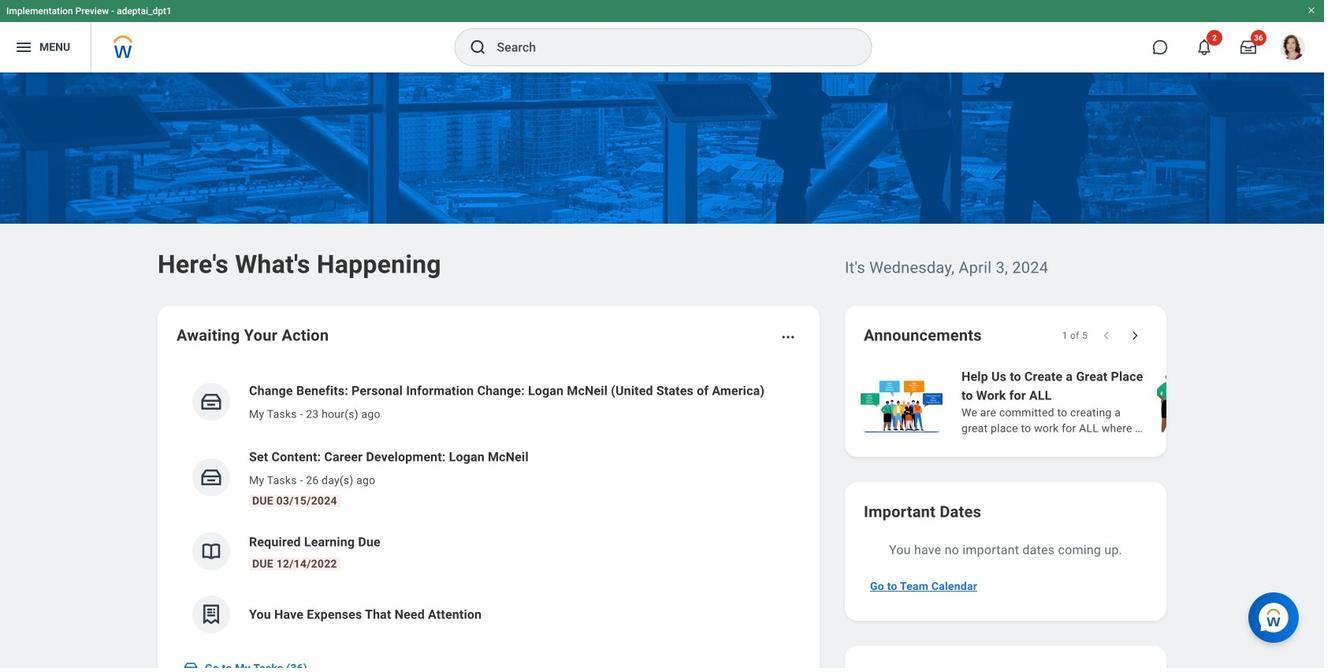 Task type: vqa. For each thing, say whether or not it's contained in the screenshot.
the justify image
yes



Task type: describe. For each thing, give the bounding box(es) containing it.
chevron left small image
[[1099, 328, 1115, 344]]

inbox image
[[199, 390, 223, 414]]

1 vertical spatial inbox image
[[183, 661, 199, 669]]

inbox large image
[[1241, 39, 1257, 55]]

profile logan mcneil image
[[1280, 35, 1306, 63]]

notifications large image
[[1197, 39, 1213, 55]]

1 horizontal spatial inbox image
[[199, 466, 223, 490]]

dashboard expenses image
[[199, 603, 223, 627]]



Task type: locate. For each thing, give the bounding box(es) containing it.
close environment banner image
[[1307, 6, 1317, 15]]

banner
[[0, 0, 1324, 73]]

Search Workday  search field
[[497, 30, 839, 65]]

chevron right small image
[[1127, 328, 1143, 344]]

0 horizontal spatial list
[[177, 369, 801, 646]]

1 horizontal spatial list
[[858, 366, 1324, 438]]

main content
[[0, 73, 1324, 669]]

status
[[1062, 330, 1088, 342]]

search image
[[469, 38, 488, 57]]

book open image
[[199, 540, 223, 564]]

related actions image
[[780, 330, 796, 345]]

inbox image
[[199, 466, 223, 490], [183, 661, 199, 669]]

0 horizontal spatial inbox image
[[183, 661, 199, 669]]

0 vertical spatial inbox image
[[199, 466, 223, 490]]

list
[[858, 366, 1324, 438], [177, 369, 801, 646]]

justify image
[[14, 38, 33, 57]]



